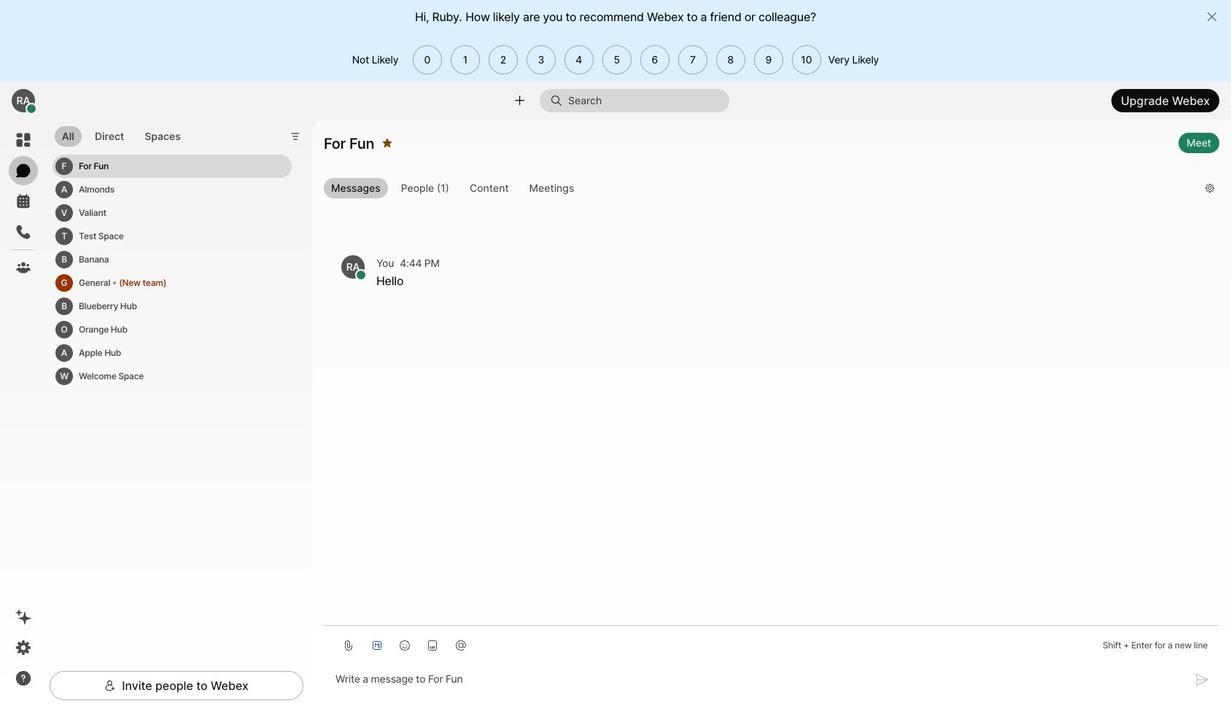 Task type: vqa. For each thing, say whether or not it's contained in the screenshot.
Settings navigation
no



Task type: locate. For each thing, give the bounding box(es) containing it.
messaging, has no new notifications image
[[15, 162, 32, 180]]

gifs image
[[427, 640, 439, 652]]

navigation
[[0, 120, 47, 706]]

meetings image
[[15, 193, 32, 210]]

view space settings image
[[1206, 176, 1216, 200]]

group
[[324, 178, 1195, 201]]

apple hub list item
[[53, 342, 292, 365]]

what's new image
[[15, 609, 32, 626]]

how likely are you to recommend webex to a friend or colleague? score webex from 0 to 10, 0 is not likely and 10 is very likely. toolbar
[[409, 45, 822, 74]]

wrapper image
[[551, 95, 569, 107], [26, 104, 37, 114], [356, 270, 367, 280], [105, 680, 116, 692]]

settings image
[[15, 639, 32, 657]]

mention image
[[455, 640, 467, 652]]

test space list item
[[53, 225, 292, 248]]

emoji image
[[399, 640, 411, 652]]

help image
[[15, 670, 32, 688]]

tab list
[[51, 118, 192, 151]]

dashboard image
[[15, 131, 32, 149]]

orange hub list item
[[53, 318, 292, 342]]

file attachment image
[[343, 640, 355, 652]]



Task type: describe. For each thing, give the bounding box(es) containing it.
teams, has no new notifications image
[[15, 259, 32, 277]]

filter by image
[[290, 131, 302, 142]]

(new team) element
[[119, 275, 166, 291]]

almonds list item
[[53, 178, 292, 202]]

message composer toolbar element
[[324, 626, 1220, 660]]

for fun list item
[[53, 155, 292, 178]]

banana list item
[[53, 248, 292, 272]]

general list item
[[53, 272, 292, 295]]

calls image
[[15, 223, 32, 241]]

close rating section image
[[1207, 11, 1218, 23]]

welcome space list item
[[53, 365, 292, 388]]

blueberry hub list item
[[53, 295, 292, 318]]

remove from favorites image
[[383, 131, 393, 155]]

markdown image
[[371, 640, 383, 652]]

connect people image
[[513, 94, 527, 108]]

webex tab list
[[9, 126, 38, 282]]

valiant list item
[[53, 202, 292, 225]]



